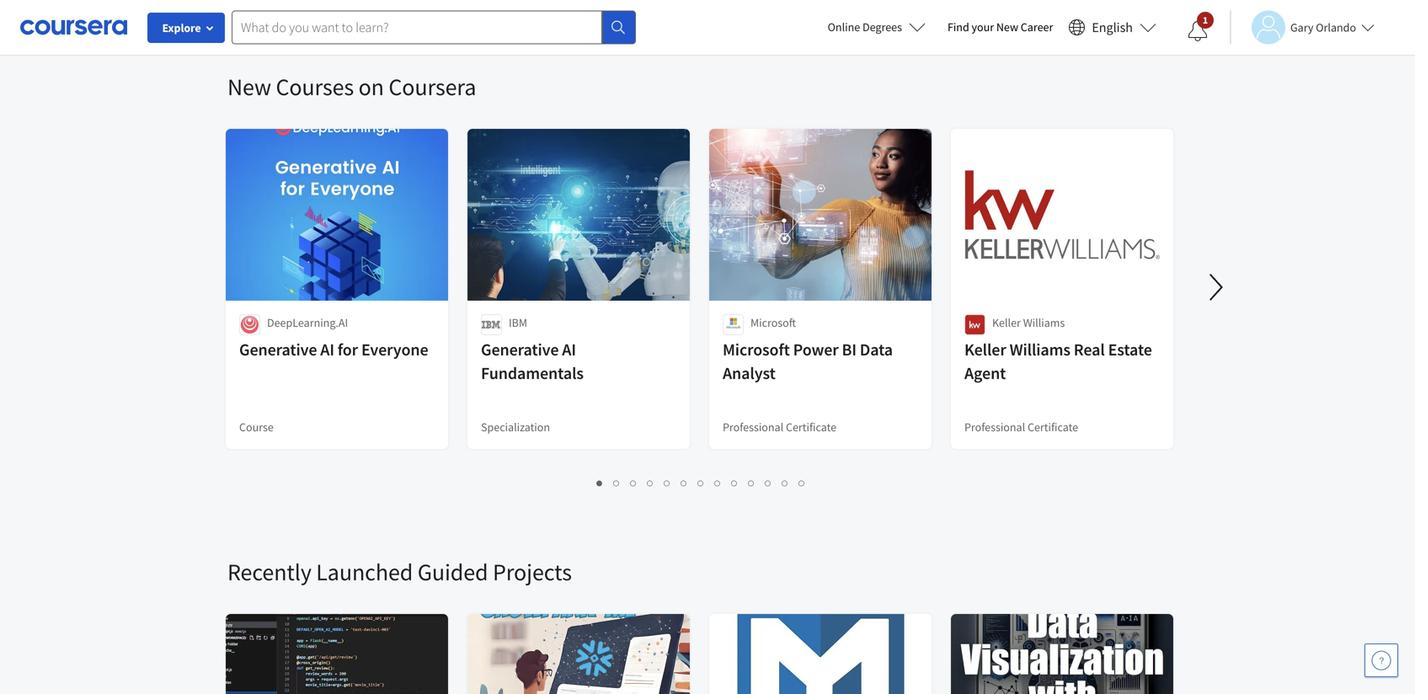 Task type: describe. For each thing, give the bounding box(es) containing it.
show notifications image
[[1188, 21, 1208, 41]]

new inside new courses on coursera carousel element
[[227, 72, 271, 102]]

1 inside new courses on coursera carousel element
[[597, 474, 604, 490]]

ibm image
[[481, 314, 502, 335]]

orlando
[[1316, 20, 1356, 35]]

data
[[860, 339, 893, 360]]

find your new career
[[948, 19, 1053, 35]]

recently launched guided projects carousel element
[[219, 506, 1415, 694]]

professional for agent
[[964, 419, 1025, 435]]

trending courses carousel element
[[227, 0, 1188, 21]]

guided
[[418, 557, 488, 587]]

gary orlando
[[1290, 20, 1356, 35]]

everyone
[[361, 339, 428, 360]]

6 button
[[676, 473, 693, 492]]

microsoft image
[[723, 314, 744, 335]]

keller for keller williams real estate agent
[[964, 339, 1006, 360]]

8
[[715, 474, 721, 490]]

new inside find your new career link
[[996, 19, 1018, 35]]

7 button
[[693, 473, 710, 492]]

certificate for agent
[[1028, 419, 1078, 435]]

specialization
[[481, 419, 550, 435]]

8 button
[[710, 473, 727, 492]]

11 button
[[760, 473, 779, 492]]

generative for generative ai for everyone
[[239, 339, 317, 360]]

next slide image
[[1196, 267, 1237, 307]]

12
[[782, 474, 796, 490]]

courses
[[276, 72, 354, 102]]

new courses on coursera
[[227, 72, 476, 102]]

5
[[664, 474, 671, 490]]

3
[[631, 474, 637, 490]]

career
[[1021, 19, 1053, 35]]

5 button
[[659, 473, 676, 492]]

english
[[1092, 19, 1133, 36]]

6
[[681, 474, 688, 490]]

1 horizontal spatial 1 button
[[1174, 11, 1221, 51]]

online degrees button
[[814, 8, 939, 45]]

for
[[338, 339, 358, 360]]

williams for williams
[[1023, 315, 1065, 330]]

keller williams real estate agent
[[964, 339, 1152, 384]]

snowflake for data science: intro to snowpark ml for python guided project by coursera project network, image
[[468, 614, 691, 694]]

9
[[732, 474, 738, 490]]

fundamentals
[[481, 363, 584, 384]]

generative ai fundamentals
[[481, 339, 584, 384]]

certificate for analyst
[[786, 419, 837, 435]]

1 button inside new courses on coursera carousel element
[[592, 473, 609, 492]]

new courses on coursera carousel element
[[219, 21, 1415, 506]]

What do you want to learn? text field
[[232, 11, 602, 44]]

recently
[[227, 557, 312, 587]]

2 button
[[609, 473, 625, 492]]



Task type: locate. For each thing, give the bounding box(es) containing it.
course
[[239, 419, 274, 435]]

12 button
[[777, 473, 796, 492]]

your
[[972, 19, 994, 35]]

analyst
[[723, 363, 776, 384]]

2 ai from the left
[[562, 339, 576, 360]]

1 horizontal spatial certificate
[[1028, 419, 1078, 435]]

find your new career link
[[939, 17, 1062, 38]]

0 horizontal spatial new
[[227, 72, 271, 102]]

keller williams
[[992, 315, 1065, 330]]

0 vertical spatial 1 button
[[1174, 11, 1221, 51]]

metasploit for beginners: ethical penetration testing guided project by coursera project network, image
[[709, 614, 932, 694]]

williams for certificate
[[1010, 339, 1071, 360]]

online
[[828, 19, 860, 35]]

1 vertical spatial microsoft
[[723, 339, 790, 360]]

13
[[799, 474, 812, 490]]

0 horizontal spatial certificate
[[786, 419, 837, 435]]

1 ai from the left
[[320, 339, 334, 360]]

0 horizontal spatial 1 button
[[592, 473, 609, 492]]

0 vertical spatial 1
[[1203, 13, 1208, 27]]

1
[[1203, 13, 1208, 27], [597, 474, 604, 490]]

1 button
[[1174, 11, 1221, 51], [592, 473, 609, 492]]

0 vertical spatial new
[[996, 19, 1018, 35]]

certificate up 13
[[786, 419, 837, 435]]

2 generative from the left
[[481, 339, 559, 360]]

professional certificate for analyst
[[723, 419, 837, 435]]

0 horizontal spatial 1
[[597, 474, 604, 490]]

generative ai for everyone
[[239, 339, 428, 360]]

ai inside generative ai fundamentals
[[562, 339, 576, 360]]

1 vertical spatial 1
[[597, 474, 604, 490]]

gary
[[1290, 20, 1314, 35]]

1 vertical spatial williams
[[1010, 339, 1071, 360]]

ai
[[320, 339, 334, 360], [562, 339, 576, 360]]

9 button
[[727, 473, 743, 492]]

microsoft up analyst
[[723, 339, 790, 360]]

microsoft
[[751, 315, 796, 330], [723, 339, 790, 360]]

certificate
[[786, 419, 837, 435], [1028, 419, 1078, 435]]

list containing 1
[[227, 473, 1175, 492]]

certificate down keller williams real estate agent
[[1028, 419, 1078, 435]]

projects
[[493, 557, 572, 587]]

0 horizontal spatial ai
[[320, 339, 334, 360]]

ai left for
[[320, 339, 334, 360]]

10 11 12 13
[[748, 474, 812, 490]]

2
[[614, 474, 620, 490]]

microsoft right microsoft icon
[[751, 315, 796, 330]]

online degrees
[[828, 19, 902, 35]]

0 vertical spatial williams
[[1023, 315, 1065, 330]]

generative
[[239, 339, 317, 360], [481, 339, 559, 360]]

keller right keller williams image
[[992, 315, 1021, 330]]

1 vertical spatial keller
[[964, 339, 1006, 360]]

power
[[793, 339, 839, 360]]

professional
[[723, 419, 784, 435], [964, 419, 1025, 435]]

deeplearning.ai
[[267, 315, 348, 330]]

gary orlando button
[[1230, 11, 1375, 44]]

coursera image
[[20, 14, 127, 41]]

list inside new courses on coursera carousel element
[[227, 473, 1175, 492]]

data visualization with openai api: generate code with genai guided project by coursera project network, image
[[951, 614, 1174, 694]]

english button
[[1062, 0, 1163, 55]]

list
[[227, 473, 1175, 492]]

keller williams image
[[964, 314, 986, 335]]

williams up keller williams real estate agent
[[1023, 315, 1065, 330]]

explore button
[[147, 13, 225, 43]]

1 horizontal spatial new
[[996, 19, 1018, 35]]

ai for for
[[320, 339, 334, 360]]

1 horizontal spatial generative
[[481, 339, 559, 360]]

agent
[[964, 363, 1006, 384]]

professional certificate
[[723, 419, 837, 435], [964, 419, 1078, 435]]

0 horizontal spatial generative
[[239, 339, 317, 360]]

ai up 'fundamentals'
[[562, 339, 576, 360]]

microsoft for microsoft
[[751, 315, 796, 330]]

keller
[[992, 315, 1021, 330], [964, 339, 1006, 360]]

programmatic prompting with openai: refining and filtering guided project by coursera project network, image
[[226, 614, 449, 694]]

microsoft for microsoft power bi data analyst
[[723, 339, 790, 360]]

0 vertical spatial microsoft
[[751, 315, 796, 330]]

3 button
[[625, 473, 642, 492]]

williams inside keller williams real estate agent
[[1010, 339, 1071, 360]]

0 horizontal spatial professional
[[723, 419, 784, 435]]

1 horizontal spatial professional
[[964, 419, 1025, 435]]

new left courses
[[227, 72, 271, 102]]

deeplearning.ai image
[[239, 314, 260, 335]]

degrees
[[863, 19, 902, 35]]

4 button
[[642, 473, 659, 492]]

ai for fundamentals
[[562, 339, 576, 360]]

0 horizontal spatial professional certificate
[[723, 419, 837, 435]]

1 vertical spatial new
[[227, 72, 271, 102]]

generative inside generative ai fundamentals
[[481, 339, 559, 360]]

2 professional from the left
[[964, 419, 1025, 435]]

find
[[948, 19, 969, 35]]

microsoft inside microsoft power bi data analyst
[[723, 339, 790, 360]]

generative for generative ai fundamentals
[[481, 339, 559, 360]]

11
[[765, 474, 779, 490]]

1 professional from the left
[[723, 419, 784, 435]]

13 button
[[794, 473, 812, 492]]

1 horizontal spatial ai
[[562, 339, 576, 360]]

microsoft power bi data analyst
[[723, 339, 893, 384]]

williams
[[1023, 315, 1065, 330], [1010, 339, 1071, 360]]

bi
[[842, 339, 857, 360]]

new right your
[[996, 19, 1018, 35]]

explore
[[162, 20, 201, 35]]

4
[[647, 474, 654, 490]]

professional for analyst
[[723, 419, 784, 435]]

new
[[996, 19, 1018, 35], [227, 72, 271, 102]]

professional certificate down agent
[[964, 419, 1078, 435]]

keller up agent
[[964, 339, 1006, 360]]

2 professional certificate from the left
[[964, 419, 1078, 435]]

recently launched guided projects
[[227, 557, 572, 587]]

1 vertical spatial 1 button
[[592, 473, 609, 492]]

generative up 'fundamentals'
[[481, 339, 559, 360]]

1 professional certificate from the left
[[723, 419, 837, 435]]

keller inside keller williams real estate agent
[[964, 339, 1006, 360]]

estate
[[1108, 339, 1152, 360]]

10 button
[[743, 473, 762, 492]]

1 horizontal spatial 1
[[1203, 13, 1208, 27]]

None search field
[[232, 11, 636, 44]]

keller for keller williams
[[992, 315, 1021, 330]]

7
[[698, 474, 705, 490]]

professional down agent
[[964, 419, 1025, 435]]

0 vertical spatial keller
[[992, 315, 1021, 330]]

1 generative from the left
[[239, 339, 317, 360]]

ibm
[[509, 315, 527, 330]]

1 certificate from the left
[[786, 419, 837, 435]]

professional certificate up "10 11 12 13"
[[723, 419, 837, 435]]

on
[[359, 72, 384, 102]]

coursera
[[389, 72, 476, 102]]

2 certificate from the left
[[1028, 419, 1078, 435]]

professional certificate for agent
[[964, 419, 1078, 435]]

launched
[[316, 557, 413, 587]]

real
[[1074, 339, 1105, 360]]

professional down analyst
[[723, 419, 784, 435]]

williams down keller williams at the top right of page
[[1010, 339, 1071, 360]]

10
[[748, 474, 762, 490]]

generative down deeplearning.ai image at top left
[[239, 339, 317, 360]]

help center image
[[1371, 650, 1392, 671]]

1 horizontal spatial professional certificate
[[964, 419, 1078, 435]]



Task type: vqa. For each thing, say whether or not it's contained in the screenshot.
second AI from the left
yes



